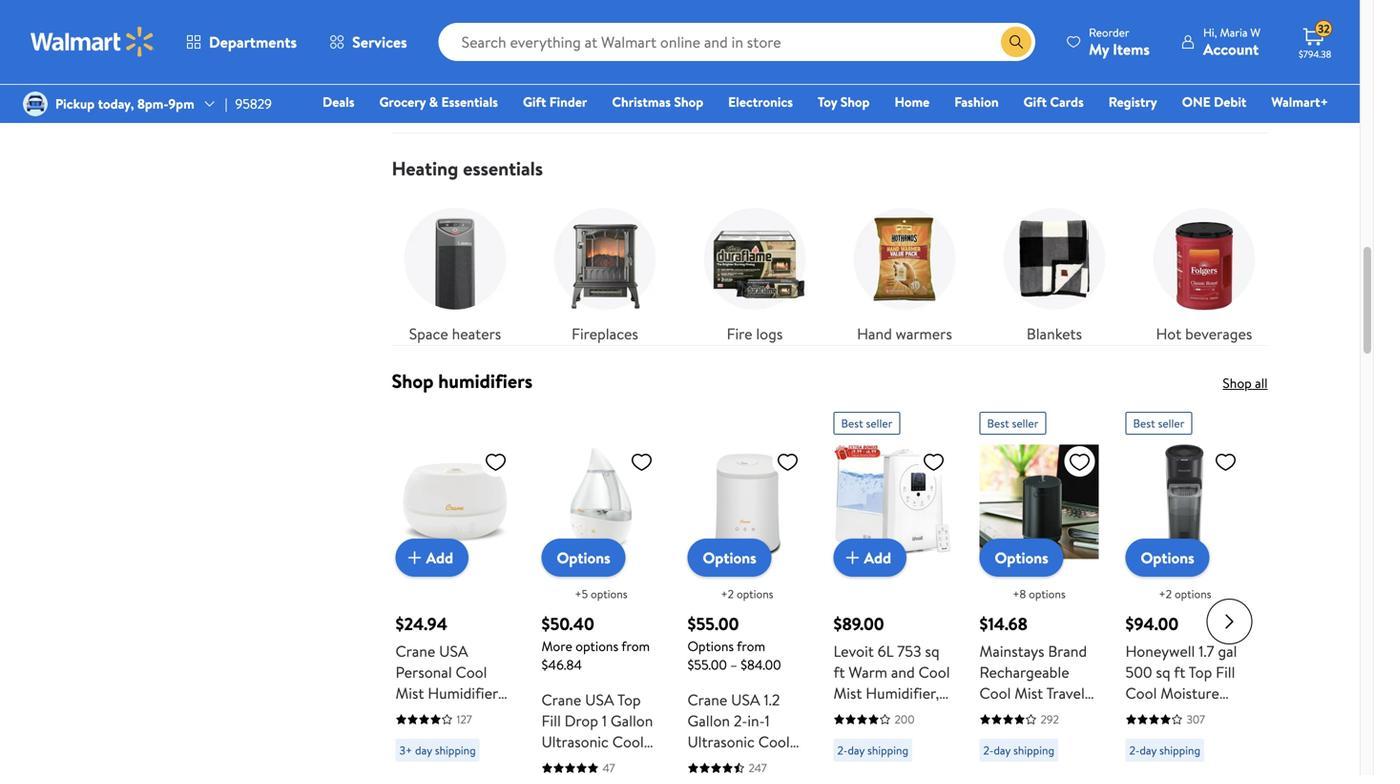 Task type: describe. For each thing, give the bounding box(es) containing it.
flexible flyer flying saucer 26" plastic snow sled for kids & adults, green
[[542, 0, 655, 85]]

0 vertical spatial 3+
[[1129, 33, 1142, 49]]

crane for $55.00
[[688, 690, 727, 711]]

flyer
[[596, 0, 629, 1]]

1 +2 options from the left
[[721, 587, 773, 603]]

home link
[[886, 92, 938, 112]]

hand warmers link
[[841, 196, 968, 346]]

ft inside '$94.00 honeywell 1.7 gal 500 sq ft top fill cool moisture tower humidifier with humidistat black, hev615b'
[[1174, 662, 1185, 683]]

$50.40
[[542, 613, 594, 637]]

product group containing $24.94
[[396, 405, 515, 776]]

6l
[[878, 641, 894, 662]]

rechargeable
[[980, 662, 1069, 683]]

humidifier,
[[866, 683, 939, 704]]

best seller for +8 options
[[987, 416, 1039, 432]]

options link for honeywell 1.7 gal 500 sq ft top fill cool moisture tower humidifier with humidistat black, hev615b image
[[1126, 539, 1210, 578]]

departments
[[209, 31, 297, 52]]

shipping up ages
[[429, 57, 470, 74]]

add for add to cart icon
[[426, 548, 453, 569]]

toy
[[818, 93, 837, 111]]

reorder
[[1089, 24, 1129, 41]]

shipping down 292
[[1013, 743, 1054, 759]]

product group containing $50.40
[[542, 405, 661, 776]]

9pm
[[168, 94, 194, 113]]

top inside the crane usa top fill drop 1 gallon ultrasonic cool mist humidifier with s
[[617, 690, 641, 711]]

kids inside flexible flyer flying saucer 26" plastic snow sled for kids & adults, green
[[565, 43, 592, 64]]

2-day shipping up gift cards
[[983, 33, 1054, 49]]

warmers
[[896, 324, 952, 345]]

32
[[1318, 21, 1330, 37]]

ages
[[430, 85, 463, 106]]

2- down vaporizer,
[[837, 743, 848, 759]]

white for $24.94
[[454, 746, 493, 767]]

2 vertical spatial 3+
[[399, 743, 412, 759]]

options right "+5"
[[591, 587, 628, 603]]

aroma
[[423, 704, 467, 725]]

hi,
[[1203, 24, 1217, 41]]

add to cart image
[[403, 547, 426, 570]]

and for $89.00
[[891, 662, 915, 683]]

foam
[[433, 1, 469, 22]]

for for children's
[[761, 59, 780, 80]]

shipping down "200"
[[867, 743, 908, 759]]

shipping down 307
[[1159, 743, 1200, 759]]

heaters
[[452, 324, 501, 345]]

add to favorites list, crane usa top fill drop 1 gallon ultrasonic cool mist humidifier with sound machine and optional nightlight, white image
[[630, 451, 653, 474]]

saucer inside flexible flyer flying saucer 26" plastic snow sled for kids & adults, green
[[585, 1, 629, 22]]

account
[[1203, 39, 1259, 60]]

add to favorites list, crane usa 1.2 gallon 2-in-1 ultrasonic cool mist top fill humidifier & aroma diffuser for medium to large rooms up to 500 sq ft image
[[776, 451, 799, 474]]

options link for crane usa top fill drop 1 gallon ultrasonic cool mist humidifier with sound machine and optional nightlight, white image
[[542, 539, 626, 578]]

sq inside $89.00 levoit 6l 753 sq ft warm and cool mist humidifier, vaporizer, white
[[925, 641, 940, 662]]

$89.00
[[834, 613, 884, 637]]

2-day shipping down the tower
[[1129, 743, 1200, 759]]

1 +2 from the left
[[721, 587, 734, 603]]

services
[[352, 31, 407, 52]]

grocery
[[379, 93, 426, 111]]

walmart+
[[1271, 93, 1328, 111]]

add to favorites list, crane usa personal cool mist humidifier and aroma diffuser, ee-5951ad, white image
[[484, 451, 507, 474]]

add to cart image
[[841, 547, 864, 570]]

and for $24.94
[[396, 704, 419, 725]]

list containing space heaters
[[380, 181, 1279, 346]]

best for $89.00
[[841, 416, 863, 432]]

christmas
[[612, 93, 671, 111]]

gallon inside the crane usa top fill drop 1 gallon ultrasonic cool mist humidifier with s
[[611, 711, 653, 732]]

travel
[[1046, 683, 1085, 704]]

from inside $50.40 more options from $46.84
[[621, 638, 650, 656]]

humidifier inside $14.68 mainstays brand rechargeable cool mist travel humidifier 320 ml with 7-color led lights, mhd-
[[980, 704, 1050, 725]]

w/grip
[[834, 38, 881, 59]]

drop
[[565, 711, 598, 732]]

options for honeywell 1.7 gal 500 sq ft top fill cool moisture tower humidifier with humidistat black, hev615b image
[[1141, 548, 1194, 569]]

2- up play on the right top of the page
[[691, 98, 702, 114]]

2-day shipping up the mhd-
[[983, 743, 1054, 759]]

product group containing $55.00
[[688, 405, 807, 776]]

seller for +2 options
[[1158, 416, 1185, 432]]

options link for mainstays brand rechargeable cool mist travel humidifier 320 ml with 7-color led lights, mhd-02blk, black color , home,car, office humidifier image
[[980, 539, 1064, 578]]

vaporizer,
[[834, 704, 899, 725]]

mainstays
[[980, 641, 1044, 662]]

$46.84
[[542, 656, 582, 675]]

gallon inside crane usa 1.2 gallon 2-in-1 ultrasonic cool mist top fill humidifi
[[688, 711, 730, 732]]

add to favorites list, levoit 6l 753 sq ft warm and cool mist humidifier, vaporizer, white image
[[922, 451, 945, 474]]

reorder my items
[[1089, 24, 1150, 60]]

$14.68
[[980, 613, 1028, 637]]

registry
[[1109, 93, 1157, 111]]

shipping up home
[[873, 74, 914, 90]]

kids,
[[396, 85, 426, 106]]

2-day shipping up play on the right top of the page
[[691, 98, 762, 114]]

penguin
[[754, 0, 807, 17]]

kids left 26'
[[440, 0, 467, 1]]

ft inside $89.00 levoit 6l 753 sq ft warm and cool mist humidifier, vaporizer, white
[[834, 662, 845, 683]]

shipping up the gift cards link
[[1013, 33, 1054, 49]]

product group containing $89.00
[[834, 405, 953, 776]]

scooter
[[873, 17, 925, 38]]

add to favorites list, honeywell 1.7 gal 500 sq ft top fill cool moisture tower humidifier with humidistat black, hev615b image
[[1214, 451, 1237, 474]]

folding
[[877, 0, 925, 17]]

shipping down 23
[[721, 98, 762, 114]]

flybar
[[396, 0, 436, 1]]

2 $55.00 from the top
[[688, 656, 727, 675]]

sq inside '$94.00 honeywell 1.7 gal 500 sq ft top fill cool moisture tower humidifier with humidistat black, hev615b'
[[1156, 662, 1171, 683]]

1 inside the crane usa top fill drop 1 gallon ultrasonic cool mist humidifier with s
[[602, 711, 607, 732]]

& inside the grocery & essentials link
[[429, 93, 438, 111]]

sledding,
[[688, 80, 748, 101]]

options up the $55.00 options from $55.00 – $84.00
[[737, 587, 773, 603]]

kids up 6+
[[450, 43, 478, 64]]

shipping down 127
[[435, 743, 476, 759]]

$84.00
[[741, 656, 781, 675]]

mist for crane usa 1.2 gallon 2-in-1 ultrasonic cool mist top fill humidifi
[[688, 753, 716, 774]]

cool inside '$94.00 honeywell 1.7 gal 500 sq ft top fill cool moisture tower humidifier with humidistat black, hev615b'
[[1126, 683, 1157, 704]]

options for mainstays brand rechargeable cool mist travel humidifier 320 ml with 7-color led lights, mhd-02blk, black color , home,car, office humidifier image
[[995, 548, 1048, 569]]

fill inside '$94.00 honeywell 1.7 gal 500 sq ft top fill cool moisture tower humidifier with humidistat black, hev615b'
[[1216, 662, 1235, 683]]

humidifier inside the crane usa top fill drop 1 gallon ultrasonic cool mist humidifier with s
[[574, 753, 644, 774]]

today,
[[98, 94, 134, 113]]

with inside $14.68 mainstays brand rechargeable cool mist travel humidifier 320 ml with 7-color led lights, mhd-
[[1000, 725, 1028, 746]]

cool inside $89.00 levoit 6l 753 sq ft warm and cool mist humidifier, vaporizer, white
[[919, 662, 950, 683]]

infans folding snow scooter w/grip handle portable snow sled for kids teenagers
[[834, 0, 932, 122]]

maria
[[1220, 24, 1248, 41]]

mist for crane usa top fill drop 1 gallon ultrasonic cool mist humidifier with s
[[542, 753, 570, 774]]

hand
[[857, 324, 892, 345]]

christmas shop link
[[603, 92, 712, 112]]

minnark
[[688, 0, 750, 17]]

walmart image
[[31, 27, 155, 57]]

2- up the mhd-
[[983, 743, 994, 759]]

cool inside the crane usa top fill drop 1 gallon ultrasonic cool mist humidifier with s
[[612, 732, 644, 753]]

options for crane usa top fill drop 1 gallon ultrasonic cool mist humidifier with sound machine and optional nightlight, white image
[[557, 548, 610, 569]]

product group containing flexible flyer flying saucer 26" plastic snow sled for kids & adults, green
[[542, 0, 661, 125]]

|
[[225, 94, 228, 113]]

hev615b
[[1168, 746, 1230, 767]]

beverages
[[1185, 324, 1252, 345]]

mist inside $14.68 mainstays brand rechargeable cool mist travel humidifier 320 ml with 7-color led lights, mhd-
[[1015, 683, 1043, 704]]

add for add to cart image
[[864, 548, 891, 569]]

sled for teenagers
[[834, 80, 862, 101]]

top inside crane usa 1.2 gallon 2-in-1 ultrasonic cool mist top fill humidifi
[[719, 753, 743, 774]]

play
[[688, 122, 715, 143]]

seller for $89.00
[[866, 416, 893, 432]]

options link for crane usa 1.2 gallon 2-in-1 ultrasonic cool mist top fill humidifier & aroma diffuser for medium to large rooms up to 500 sq ft image
[[688, 539, 772, 578]]

adults,
[[610, 43, 655, 64]]

grocery & essentials link
[[371, 92, 507, 112]]

add button for the crane usa personal cool mist humidifier and aroma diffuser, ee-5951ad, white image
[[396, 539, 469, 578]]

handle
[[885, 38, 932, 59]]

Walmart Site-Wide search field
[[439, 23, 1035, 61]]

mhd-
[[980, 767, 1021, 776]]

options right +8
[[1029, 587, 1066, 603]]

$14.68 mainstays brand rechargeable cool mist travel humidifier 320 ml with 7-color led lights, mhd-
[[980, 613, 1097, 776]]

shop left all
[[1223, 374, 1252, 393]]

top inside '$94.00 honeywell 1.7 gal 500 sq ft top fill cool moisture tower humidifier with humidistat black, hev615b'
[[1189, 662, 1212, 683]]

color
[[1044, 725, 1078, 746]]

fill inside the crane usa top fill drop 1 gallon ultrasonic cool mist humidifier with s
[[542, 711, 561, 732]]

product group containing $14.68
[[980, 405, 1099, 776]]

mist for $89.00 levoit 6l 753 sq ft warm and cool mist humidifier, vaporizer, white
[[834, 683, 862, 704]]

christmas shop
[[612, 93, 703, 111]]

fill inside crane usa 1.2 gallon 2-in-1 ultrasonic cool mist top fill humidifi
[[747, 753, 766, 774]]

saucer inside flybar kids 26' alien foam saucer disc snow sled for kids with slick bottom for kids, ages 6+
[[396, 22, 440, 43]]

| 95829
[[225, 94, 272, 113]]

gift cards
[[1024, 93, 1084, 111]]

1 vertical spatial 3+
[[837, 74, 850, 90]]

humidifiers
[[438, 368, 533, 395]]

for for teenagers
[[865, 80, 885, 101]]

shop all link
[[1223, 374, 1268, 393]]

gift finder link
[[514, 92, 596, 112]]

$89.00 levoit 6l 753 sq ft warm and cool mist humidifier, vaporizer, white
[[834, 613, 950, 725]]

+5
[[575, 587, 588, 603]]

kids inside infans folding snow scooter w/grip handle portable snow sled for kids teenagers
[[888, 80, 916, 101]]

heating essentials
[[392, 155, 543, 182]]

crane inside $24.94 crane usa personal cool mist humidifier and aroma diffuser, ee- 5951ad, white
[[396, 641, 435, 662]]

7-
[[1031, 725, 1044, 746]]

infans
[[834, 0, 873, 17]]

plastic
[[542, 22, 585, 43]]

product group containing infans folding snow scooter w/grip handle portable snow sled for kids teenagers
[[834, 0, 953, 125]]

blankets link
[[991, 196, 1118, 346]]

$24.94 crane usa personal cool mist humidifier and aroma diffuser, ee- 5951ad, white
[[396, 613, 498, 767]]

& inside flexible flyer flying saucer 26" plastic snow sled for kids & adults, green
[[596, 43, 606, 64]]

gal
[[1218, 641, 1237, 662]]

hot beverages link
[[1141, 196, 1268, 346]]

gift for gift finder
[[523, 93, 546, 111]]

Search search field
[[439, 23, 1035, 61]]

electronics link
[[720, 92, 802, 112]]

electronics
[[728, 93, 793, 111]]

home
[[895, 93, 930, 111]]

crane usa 1.2 gallon 2-in-1 ultrasonic cool mist top fill humidifier & aroma diffuser for medium to large rooms up to 500 sq ft image
[[688, 443, 807, 562]]

humidifier inside $24.94 crane usa personal cool mist humidifier and aroma diffuser, ee- 5951ad, white
[[428, 683, 498, 704]]

logs
[[756, 324, 783, 345]]



Task type: locate. For each thing, give the bounding box(es) containing it.
day
[[994, 33, 1011, 49], [1145, 33, 1162, 49], [410, 57, 427, 74], [853, 74, 870, 90], [553, 81, 570, 98], [702, 98, 719, 114], [415, 743, 432, 759], [848, 743, 865, 759], [994, 743, 1011, 759], [1140, 743, 1157, 759]]

shop down space
[[392, 368, 434, 395]]

0 horizontal spatial 3+
[[399, 743, 412, 759]]

shop right the toy on the right of the page
[[840, 93, 870, 111]]

usa down $24.94
[[439, 641, 468, 662]]

humidifier down drop
[[574, 753, 644, 774]]

2 add from the left
[[864, 548, 891, 569]]

from down +5 options
[[621, 638, 650, 656]]

1 horizontal spatial gift
[[1024, 93, 1047, 111]]

2 horizontal spatial usa
[[731, 690, 760, 711]]

0 horizontal spatial seller
[[866, 416, 893, 432]]

toy shop link
[[809, 92, 878, 112]]

options up "+5"
[[557, 548, 610, 569]]

0 vertical spatial top
[[1189, 662, 1212, 683]]

ultrasonic down –
[[688, 732, 755, 753]]

usa down $50.40 more options from $46.84
[[585, 690, 614, 711]]

crane for $50.40
[[542, 690, 581, 711]]

0 vertical spatial white
[[903, 704, 942, 725]]

options link up "+5"
[[542, 539, 626, 578]]

options up the $55.00 options from $55.00 – $84.00
[[703, 548, 756, 569]]

1 horizontal spatial 3+
[[837, 74, 850, 90]]

2-day shipping
[[983, 33, 1054, 49], [399, 57, 470, 74], [691, 98, 762, 114], [837, 743, 908, 759], [983, 743, 1054, 759], [1129, 743, 1200, 759]]

2-day shipping down vaporizer,
[[837, 743, 908, 759]]

1 vertical spatial and
[[396, 704, 419, 725]]

+2 up the $55.00 options from $55.00 – $84.00
[[721, 587, 734, 603]]

ultrasonic
[[542, 732, 609, 753], [688, 732, 755, 753]]

2 ultrasonic from the left
[[688, 732, 755, 753]]

options
[[591, 587, 628, 603], [737, 587, 773, 603], [1029, 587, 1066, 603], [1175, 587, 1211, 603], [576, 638, 619, 656]]

flexible
[[542, 0, 592, 1]]

options link up the $55.00 options from $55.00 – $84.00
[[688, 539, 772, 578]]

0 horizontal spatial +2 options
[[721, 587, 773, 603]]

options down $50.40
[[576, 638, 619, 656]]

1 options link from the left
[[542, 539, 626, 578]]

cool right 6l
[[919, 662, 950, 683]]

2 vertical spatial fill
[[747, 753, 766, 774]]

cards
[[1050, 93, 1084, 111]]

best seller
[[841, 416, 893, 432], [987, 416, 1039, 432], [1133, 416, 1185, 432]]

1 horizontal spatial white
[[903, 704, 942, 725]]

add to favorites list, mainstays brand rechargeable cool mist travel humidifier 320 ml with 7-color led lights, mhd-02blk, black color , home,car, office humidifier image
[[1068, 451, 1091, 474]]

saucer down flybar
[[396, 22, 440, 43]]

1 from from the left
[[621, 638, 650, 656]]

292
[[1041, 712, 1059, 728]]

options up $94.00
[[1175, 587, 1211, 603]]

and right warm
[[891, 662, 915, 683]]

options left $84.00
[[688, 638, 734, 656]]

gallon left in-
[[688, 711, 730, 732]]

0 horizontal spatial and
[[396, 704, 419, 725]]

with down drop
[[542, 774, 570, 776]]

best for +2 options
[[1133, 416, 1155, 432]]

0 vertical spatial tube
[[726, 17, 757, 38]]

walmart+ link
[[1263, 92, 1337, 112]]

minnark penguin snow tube - inflatable vinyl snow tube for sledding, children's snow play
[[688, 0, 807, 143]]

usa inside $24.94 crane usa personal cool mist humidifier and aroma diffuser, ee- 5951ad, white
[[439, 641, 468, 662]]

2 best seller from the left
[[987, 416, 1039, 432]]

cool up ml
[[980, 683, 1011, 704]]

0 horizontal spatial gallon
[[611, 711, 653, 732]]

from
[[621, 638, 650, 656], [737, 638, 765, 656]]

sled for with
[[396, 43, 424, 64]]

1 horizontal spatial 3+ day shipping
[[837, 74, 914, 90]]

2 horizontal spatial crane
[[688, 690, 727, 711]]

add
[[426, 548, 453, 569], [864, 548, 891, 569]]

options link up +8
[[980, 539, 1064, 578]]

ft left 1.7
[[1174, 662, 1185, 683]]

0 horizontal spatial from
[[621, 638, 650, 656]]

0 vertical spatial &
[[596, 43, 606, 64]]

product group
[[396, 0, 515, 125], [542, 0, 661, 125], [688, 0, 807, 143], [834, 0, 953, 125], [396, 405, 515, 776], [542, 405, 661, 776], [688, 405, 807, 776], [834, 405, 953, 776], [980, 405, 1099, 776], [1126, 405, 1245, 776]]

0 horizontal spatial ft
[[834, 662, 845, 683]]

1 horizontal spatial best seller
[[987, 416, 1039, 432]]

1 add from the left
[[426, 548, 453, 569]]

2 +2 options from the left
[[1159, 587, 1211, 603]]

options link
[[542, 539, 626, 578], [688, 539, 772, 578], [980, 539, 1064, 578], [1126, 539, 1210, 578]]

0 horizontal spatial top
[[617, 690, 641, 711]]

1 horizontal spatial saucer
[[585, 1, 629, 22]]

2 horizontal spatial fill
[[1216, 662, 1235, 683]]

8pm-
[[137, 94, 168, 113]]

$55.00 up –
[[688, 613, 739, 637]]

crane inside the crane usa top fill drop 1 gallon ultrasonic cool mist humidifier with s
[[542, 690, 581, 711]]

portable
[[834, 59, 890, 80]]

product group containing minnark penguin snow tube - inflatable vinyl snow tube for sledding, children's snow play
[[688, 0, 807, 143]]

0 horizontal spatial add button
[[396, 539, 469, 578]]

brand
[[1048, 641, 1087, 662]]

with left humidistat
[[1126, 725, 1154, 746]]

crane usa 1.2 gallon 2-in-1 ultrasonic cool mist top fill humidifi
[[688, 690, 803, 776]]

essentials
[[463, 155, 543, 182]]

best seller for +2 options
[[1133, 416, 1185, 432]]

shipping
[[1013, 33, 1054, 49], [1165, 33, 1206, 49], [429, 57, 470, 74], [873, 74, 914, 90], [573, 81, 614, 98], [721, 98, 762, 114], [435, 743, 476, 759], [867, 743, 908, 759], [1013, 743, 1054, 759], [1159, 743, 1200, 759]]

3 options link from the left
[[980, 539, 1064, 578]]

tower
[[1126, 704, 1165, 725]]

0 vertical spatial fill
[[1216, 662, 1235, 683]]

mist inside $24.94 crane usa personal cool mist humidifier and aroma diffuser, ee- 5951ad, white
[[396, 683, 424, 704]]

one debit link
[[1174, 92, 1255, 112]]

0 horizontal spatial 3+ day shipping
[[399, 743, 476, 759]]

&
[[596, 43, 606, 64], [429, 93, 438, 111]]

usa left 1.2
[[731, 690, 760, 711]]

1 horizontal spatial +2 options
[[1159, 587, 1211, 603]]

2 options link from the left
[[688, 539, 772, 578]]

seller
[[866, 416, 893, 432], [1012, 416, 1039, 432], [1158, 416, 1185, 432]]

cool inside $14.68 mainstays brand rechargeable cool mist travel humidifier 320 ml with 7-color led lights, mhd-
[[980, 683, 1011, 704]]

sq right 753
[[925, 641, 940, 662]]

snow inside flybar kids 26' alien foam saucer disc snow sled for kids with slick bottom for kids, ages 6+
[[476, 22, 511, 43]]

3+
[[1129, 33, 1142, 49], [837, 74, 850, 90], [399, 743, 412, 759]]

best seller up honeywell 1.7 gal 500 sq ft top fill cool moisture tower humidifier with humidistat black, hev615b image
[[1133, 416, 1185, 432]]

mist inside the crane usa top fill drop 1 gallon ultrasonic cool mist humidifier with s
[[542, 753, 570, 774]]

seller up mainstays brand rechargeable cool mist travel humidifier 320 ml with 7-color led lights, mhd-02blk, black color , home,car, office humidifier image
[[1012, 416, 1039, 432]]

sq
[[925, 641, 940, 662], [1156, 662, 1171, 683]]

0 horizontal spatial best
[[841, 416, 863, 432]]

ultrasonic for $50.40
[[542, 732, 609, 753]]

2 ft from the left
[[1174, 662, 1185, 683]]

$94.00 honeywell 1.7 gal 500 sq ft top fill cool moisture tower humidifier with humidistat black, hev615b
[[1126, 613, 1239, 767]]

fire logs link
[[691, 196, 818, 346]]

white inside $24.94 crane usa personal cool mist humidifier and aroma diffuser, ee- 5951ad, white
[[454, 746, 493, 767]]

for for with
[[427, 43, 447, 64]]

0 horizontal spatial &
[[429, 93, 438, 111]]

items
[[1113, 39, 1150, 60]]

fashion link
[[946, 92, 1007, 112]]

sq right 500
[[1156, 662, 1171, 683]]

0 vertical spatial $55.00
[[688, 613, 739, 637]]

humidifier up hev615b
[[1169, 704, 1239, 725]]

1 right drop
[[602, 711, 607, 732]]

4 options link from the left
[[1126, 539, 1210, 578]]

sled inside flexible flyer flying saucer 26" plastic snow sled for kids & adults, green
[[627, 22, 655, 43]]

2 horizontal spatial sled
[[834, 80, 862, 101]]

ultrasonic inside crane usa 1.2 gallon 2-in-1 ultrasonic cool mist top fill humidifi
[[688, 732, 755, 753]]

crane usa top fill drop 1 gallon ultrasonic cool mist humidifier with sound machine and optional nightlight, white image
[[542, 443, 661, 562]]

0 horizontal spatial ultrasonic
[[542, 732, 609, 753]]

1 horizontal spatial 1
[[765, 711, 770, 732]]

1.2
[[764, 690, 780, 711]]

3 seller from the left
[[1158, 416, 1185, 432]]

shop humidifiers
[[392, 368, 533, 395]]

2 horizontal spatial 3+ day shipping
[[1129, 33, 1206, 49]]

1 gallon from the left
[[611, 711, 653, 732]]

5951ad,
[[396, 746, 450, 767]]

1 horizontal spatial +2
[[1159, 587, 1172, 603]]

3+ left ee-
[[399, 743, 412, 759]]

next slide for product carousel list image
[[1207, 599, 1252, 645]]

$55.00
[[688, 613, 739, 637], [688, 656, 727, 675]]

95829
[[235, 94, 272, 113]]

for inside infans folding snow scooter w/grip handle portable snow sled for kids teenagers
[[865, 80, 885, 101]]

0 horizontal spatial best seller
[[841, 416, 893, 432]]

best for +8 options
[[987, 416, 1009, 432]]

black,
[[1126, 746, 1164, 767]]

from inside the $55.00 options from $55.00 – $84.00
[[737, 638, 765, 656]]

200
[[895, 712, 915, 728]]

cool down 1.2
[[758, 732, 790, 753]]

2-
[[983, 33, 994, 49], [399, 57, 410, 74], [691, 98, 702, 114], [734, 711, 748, 732], [837, 743, 848, 759], [983, 743, 994, 759], [1129, 743, 1140, 759]]

seller up levoit 6l 753 sq ft warm and cool mist humidifier, vaporizer, white image on the bottom right of the page
[[866, 416, 893, 432]]

from up 1.2
[[737, 638, 765, 656]]

best seller up levoit 6l 753 sq ft warm and cool mist humidifier, vaporizer, white image on the bottom right of the page
[[841, 416, 893, 432]]

& left adults,
[[596, 43, 606, 64]]

with inside flybar kids 26' alien foam saucer disc snow sled for kids with slick bottom for kids, ages 6+
[[481, 43, 509, 64]]

2 tube from the top
[[726, 59, 757, 80]]

crane left in-
[[688, 690, 727, 711]]

1 ultrasonic from the left
[[542, 732, 609, 753]]

kids down the handle
[[888, 80, 916, 101]]

$55.00 left –
[[688, 656, 727, 675]]

fill down in-
[[747, 753, 766, 774]]

2 horizontal spatial best
[[1133, 416, 1155, 432]]

options inside the $55.00 options from $55.00 – $84.00
[[688, 638, 734, 656]]

for inside the minnark penguin snow tube - inflatable vinyl snow tube for sledding, children's snow play
[[761, 59, 780, 80]]

options for crane usa 1.2 gallon 2-in-1 ultrasonic cool mist top fill humidifier & aroma diffuser for medium to large rooms up to 500 sq ft image
[[703, 548, 756, 569]]

1 add button from the left
[[396, 539, 469, 578]]

2 +2 from the left
[[1159, 587, 1172, 603]]

1 horizontal spatial crane
[[542, 690, 581, 711]]

with inside the crane usa top fill drop 1 gallon ultrasonic cool mist humidifier with s
[[542, 774, 570, 776]]

cool right drop
[[612, 732, 644, 753]]

shipping down 17
[[573, 81, 614, 98]]

1 horizontal spatial fill
[[747, 753, 766, 774]]

0 horizontal spatial sq
[[925, 641, 940, 662]]

0 horizontal spatial sled
[[396, 43, 424, 64]]

1 vertical spatial $55.00
[[688, 656, 727, 675]]

2-day shipping up ages
[[399, 57, 470, 74]]

moisture
[[1161, 683, 1219, 704]]

humidifier up 127
[[428, 683, 498, 704]]

add button
[[396, 539, 469, 578], [834, 539, 907, 578]]

cool down the honeywell
[[1126, 683, 1157, 704]]

disc
[[444, 22, 472, 43]]

honeywell 1.7 gal 500 sq ft top fill cool moisture tower humidifier with humidistat black, hev615b image
[[1126, 443, 1245, 562]]

add button up $89.00
[[834, 539, 907, 578]]

crane inside crane usa 1.2 gallon 2-in-1 ultrasonic cool mist top fill humidifi
[[688, 690, 727, 711]]

3+ up toy shop link
[[837, 74, 850, 90]]

personal
[[396, 662, 452, 683]]

2- down the tower
[[1129, 743, 1140, 759]]

1 horizontal spatial and
[[891, 662, 915, 683]]

1 vertical spatial &
[[429, 93, 438, 111]]

white for $89.00
[[903, 704, 942, 725]]

1 best seller from the left
[[841, 416, 893, 432]]

slick
[[396, 64, 426, 85]]

0 horizontal spatial crane
[[396, 641, 435, 662]]

2 seller from the left
[[1012, 416, 1039, 432]]

grocery & essentials
[[379, 93, 498, 111]]

+2 up $94.00
[[1159, 587, 1172, 603]]

2- up kids, in the top left of the page
[[399, 57, 410, 74]]

1 horizontal spatial sled
[[627, 22, 655, 43]]

0 vertical spatial and
[[891, 662, 915, 683]]

hand warmers
[[857, 324, 952, 345]]

flying
[[542, 1, 581, 22]]

flybar kids 26' alien foam saucer disc snow sled for kids with slick bottom for kids, ages 6+
[[396, 0, 511, 106]]

ultrasonic down $46.84
[[542, 732, 609, 753]]

1 best from the left
[[841, 416, 863, 432]]

fill left drop
[[542, 711, 561, 732]]

0 horizontal spatial 1
[[602, 711, 607, 732]]

1 vertical spatial top
[[617, 690, 641, 711]]

1 horizontal spatial sq
[[1156, 662, 1171, 683]]

crane usa top fill drop 1 gallon ultrasonic cool mist humidifier with s
[[542, 690, 655, 776]]

0 vertical spatial 3+ day shipping
[[1129, 33, 1206, 49]]

seller up honeywell 1.7 gal 500 sq ft top fill cool moisture tower humidifier with humidistat black, hev615b image
[[1158, 416, 1185, 432]]

product group containing $94.00
[[1126, 405, 1245, 776]]

gift left cards
[[1024, 93, 1047, 111]]

departments button
[[170, 19, 313, 65]]

white
[[903, 704, 942, 725], [454, 746, 493, 767]]

0 horizontal spatial saucer
[[396, 22, 440, 43]]

shop
[[674, 93, 703, 111], [840, 93, 870, 111], [392, 368, 434, 395], [1223, 374, 1252, 393]]

with right disc
[[481, 43, 509, 64]]

2 from from the left
[[737, 638, 765, 656]]

registry link
[[1100, 92, 1166, 112]]

usa
[[439, 641, 468, 662], [585, 690, 614, 711], [731, 690, 760, 711]]

3 best from the left
[[1133, 416, 1155, 432]]

1 horizontal spatial seller
[[1012, 416, 1039, 432]]

white down 127
[[454, 746, 493, 767]]

3+ day shipping
[[1129, 33, 1206, 49], [837, 74, 914, 90], [399, 743, 476, 759]]

and left aroma
[[396, 704, 419, 725]]

best seller for $89.00
[[841, 416, 893, 432]]

cool inside crane usa 1.2 gallon 2-in-1 ultrasonic cool mist top fill humidifi
[[758, 732, 790, 753]]

ft left warm
[[834, 662, 845, 683]]

humidifier down "rechargeable"
[[980, 704, 1050, 725]]

and inside $24.94 crane usa personal cool mist humidifier and aroma diffuser, ee- 5951ad, white
[[396, 704, 419, 725]]

1 vertical spatial 3+ day shipping
[[837, 74, 914, 90]]

2- inside crane usa 1.2 gallon 2-in-1 ultrasonic cool mist top fill humidifi
[[734, 711, 748, 732]]

2 gallon from the left
[[688, 711, 730, 732]]

sled inside infans folding snow scooter w/grip handle portable snow sled for kids teenagers
[[834, 80, 862, 101]]

options inside $50.40 more options from $46.84
[[576, 638, 619, 656]]

humidifier
[[428, 683, 498, 704], [980, 704, 1050, 725], [1169, 704, 1239, 725], [574, 753, 644, 774]]

more
[[542, 638, 572, 656]]

seller for +8 options
[[1012, 416, 1039, 432]]

0 horizontal spatial fill
[[542, 711, 561, 732]]

2 gift from the left
[[1024, 93, 1047, 111]]

options up $94.00
[[1141, 548, 1194, 569]]

fireplaces
[[572, 324, 638, 345]]

0 horizontal spatial add
[[426, 548, 453, 569]]

green
[[542, 64, 583, 85]]

usa inside the crane usa top fill drop 1 gallon ultrasonic cool mist humidifier with s
[[585, 690, 614, 711]]

led
[[980, 746, 1007, 767]]

ultrasonic inside the crane usa top fill drop 1 gallon ultrasonic cool mist humidifier with s
[[542, 732, 609, 753]]

0 horizontal spatial usa
[[439, 641, 468, 662]]

hot
[[1156, 324, 1182, 345]]

-
[[761, 17, 767, 38]]

2- left 1.2
[[734, 711, 748, 732]]

blankets
[[1027, 324, 1082, 345]]

cool right personal
[[456, 662, 487, 683]]

 image
[[23, 92, 48, 116]]

+8
[[1013, 587, 1026, 603]]

mist inside crane usa 1.2 gallon 2-in-1 ultrasonic cool mist top fill humidifi
[[688, 753, 716, 774]]

with left 7-
[[1000, 725, 1028, 746]]

crane usa personal cool mist humidifier and aroma diffuser, ee-5951ad, white image
[[396, 443, 515, 562]]

product group containing flybar kids 26' alien foam saucer disc snow sled for kids with slick bottom for kids, ages 6+
[[396, 0, 515, 125]]

options link up $94.00
[[1126, 539, 1210, 578]]

1 horizontal spatial ultrasonic
[[688, 732, 755, 753]]

bottom
[[429, 64, 480, 85]]

2 vertical spatial top
[[719, 753, 743, 774]]

0 horizontal spatial white
[[454, 746, 493, 767]]

2 horizontal spatial 3+
[[1129, 33, 1142, 49]]

1 horizontal spatial &
[[596, 43, 606, 64]]

1 seller from the left
[[866, 416, 893, 432]]

+2
[[721, 587, 734, 603], [1159, 587, 1172, 603]]

1 inside crane usa 1.2 gallon 2-in-1 ultrasonic cool mist top fill humidifi
[[765, 711, 770, 732]]

snow inside flexible flyer flying saucer 26" plastic snow sled for kids & adults, green
[[588, 22, 624, 43]]

& right kids, in the top left of the page
[[429, 93, 438, 111]]

1 horizontal spatial from
[[737, 638, 765, 656]]

2 best from the left
[[987, 416, 1009, 432]]

1 tube from the top
[[726, 17, 757, 38]]

humidifier inside '$94.00 honeywell 1.7 gal 500 sq ft top fill cool moisture tower humidifier with humidistat black, hev615b'
[[1169, 704, 1239, 725]]

list
[[380, 181, 1279, 346]]

add button for levoit 6l 753 sq ft warm and cool mist humidifier, vaporizer, white image on the bottom right of the page
[[834, 539, 907, 578]]

one
[[1182, 93, 1211, 111]]

gallon right drop
[[611, 711, 653, 732]]

deals
[[323, 93, 354, 111]]

gift left finder
[[523, 93, 546, 111]]

levoit 6l 753 sq ft warm and cool mist humidifier, vaporizer, white image
[[834, 443, 953, 562]]

mist inside $89.00 levoit 6l 753 sq ft warm and cool mist humidifier, vaporizer, white
[[834, 683, 862, 704]]

all
[[1255, 374, 1268, 393]]

shop up play on the right top of the page
[[674, 93, 703, 111]]

6+
[[466, 85, 484, 106]]

1 vertical spatial fill
[[542, 711, 561, 732]]

1 horizontal spatial ft
[[1174, 662, 1185, 683]]

2 horizontal spatial seller
[[1158, 416, 1185, 432]]

1 1 from the left
[[602, 711, 607, 732]]

best
[[841, 416, 863, 432], [987, 416, 1009, 432], [1133, 416, 1155, 432]]

2- left search icon
[[983, 33, 994, 49]]

fire
[[727, 324, 752, 345]]

and inside $89.00 levoit 6l 753 sq ft warm and cool mist humidifier, vaporizer, white
[[891, 662, 915, 683]]

shipping left "maria"
[[1165, 33, 1206, 49]]

best up levoit 6l 753 sq ft warm and cool mist humidifier, vaporizer, white image on the bottom right of the page
[[841, 416, 863, 432]]

white inside $89.00 levoit 6l 753 sq ft warm and cool mist humidifier, vaporizer, white
[[903, 704, 942, 725]]

ultrasonic for $55.00
[[688, 732, 755, 753]]

3 best seller from the left
[[1133, 416, 1185, 432]]

2 vertical spatial 3+ day shipping
[[399, 743, 476, 759]]

fill right 1.7
[[1216, 662, 1235, 683]]

white right vaporizer,
[[903, 704, 942, 725]]

search icon image
[[1009, 34, 1024, 50]]

usa inside crane usa 1.2 gallon 2-in-1 ultrasonic cool mist top fill humidifi
[[731, 690, 760, 711]]

2 horizontal spatial top
[[1189, 662, 1212, 683]]

1 $55.00 from the top
[[688, 613, 739, 637]]

usa for $55.00
[[731, 690, 760, 711]]

best up mainstays brand rechargeable cool mist travel humidifier 320 ml with 7-color led lights, mhd-02blk, black color , home,car, office humidifier image
[[987, 416, 1009, 432]]

levoit
[[834, 641, 874, 662]]

usa for $50.40
[[585, 690, 614, 711]]

1 gift from the left
[[523, 93, 546, 111]]

space
[[409, 324, 448, 345]]

2 horizontal spatial best seller
[[1133, 416, 1185, 432]]

best seller up mainstays brand rechargeable cool mist travel humidifier 320 ml with 7-color led lights, mhd-02blk, black color , home,car, office humidifier image
[[987, 416, 1039, 432]]

1 horizontal spatial add
[[864, 548, 891, 569]]

kids left 17
[[565, 43, 592, 64]]

shop all
[[1223, 374, 1268, 393]]

2 1 from the left
[[765, 711, 770, 732]]

with inside '$94.00 honeywell 1.7 gal 500 sq ft top fill cool moisture tower humidifier with humidistat black, hev615b'
[[1126, 725, 1154, 746]]

3+ right my
[[1129, 33, 1142, 49]]

0 horizontal spatial gift
[[523, 93, 546, 111]]

0 horizontal spatial +2
[[721, 587, 734, 603]]

1 vertical spatial white
[[454, 746, 493, 767]]

best up honeywell 1.7 gal 500 sq ft top fill cool moisture tower humidifier with humidistat black, hev615b image
[[1133, 416, 1155, 432]]

1 horizontal spatial add button
[[834, 539, 907, 578]]

alien
[[396, 1, 429, 22]]

sled inside flybar kids 26' alien foam saucer disc snow sled for kids with slick bottom for kids, ages 6+
[[396, 43, 424, 64]]

1 vertical spatial tube
[[726, 59, 757, 80]]

1 ft from the left
[[834, 662, 845, 683]]

1 horizontal spatial usa
[[585, 690, 614, 711]]

add up $24.94
[[426, 548, 453, 569]]

mainstays brand rechargeable cool mist travel humidifier 320 ml with 7-color led lights, mhd-02blk, black color , home,car, office humidifier image
[[980, 443, 1099, 562]]

gift for gift cards
[[1024, 93, 1047, 111]]

1 horizontal spatial top
[[719, 753, 743, 774]]

lights,
[[1011, 746, 1054, 767]]

tube
[[726, 17, 757, 38], [726, 59, 757, 80]]

1 horizontal spatial best
[[987, 416, 1009, 432]]

2 add button from the left
[[834, 539, 907, 578]]

for inside flexible flyer flying saucer 26" plastic snow sled for kids & adults, green
[[542, 43, 561, 64]]

1 horizontal spatial gallon
[[688, 711, 730, 732]]

cool inside $24.94 crane usa personal cool mist humidifier and aroma diffuser, ee- 5951ad, white
[[456, 662, 487, 683]]



Task type: vqa. For each thing, say whether or not it's contained in the screenshot.
PLASTIC
yes



